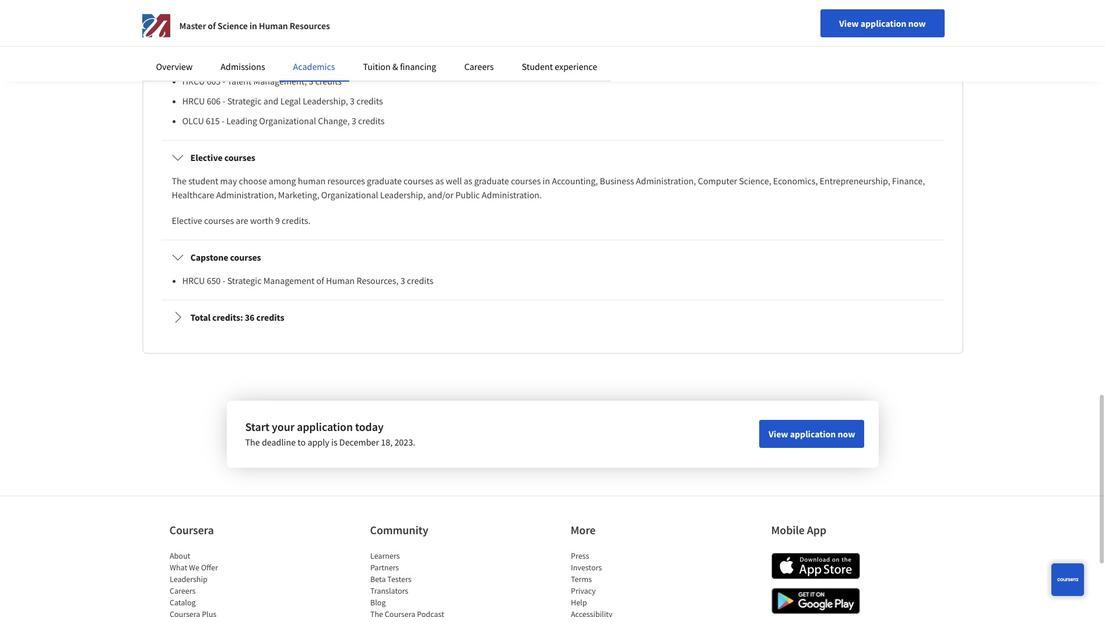 Task type: describe. For each thing, give the bounding box(es) containing it.
hrcu for hrcu 606 - strategic and legal leadership, 3 credits
[[182, 95, 205, 107]]

catalog
[[169, 597, 195, 608]]

hrcu 650 - strategic management of human resources, 3 credits list item
[[182, 274, 934, 288]]

administration.
[[482, 189, 542, 201]]

human inside list item
[[355, 16, 383, 27]]

view application now for master of science in human resources
[[840, 18, 926, 29]]

9
[[275, 215, 280, 226]]

leadership link
[[169, 574, 207, 585]]

strategic for management
[[227, 275, 262, 286]]

elective courses button
[[162, 141, 943, 174]]

may
[[220, 175, 237, 187]]

resources
[[290, 20, 330, 32]]

olcu 615 - leading organizational change, 3 credits list item
[[182, 114, 934, 128]]

hrcu 602 - strategic business concepts and human resources, 3 credits
[[182, 16, 462, 27]]

business inside list item
[[264, 16, 298, 27]]

to
[[298, 436, 306, 448]]

globalization
[[227, 36, 279, 47]]

605
[[207, 75, 221, 87]]

learners link
[[370, 551, 400, 561]]

student experience link
[[522, 61, 598, 72]]

science
[[218, 20, 248, 32]]

view application now button for the deadline to apply is december 18, 2023.
[[760, 420, 865, 448]]

credits inside dropdown button
[[256, 312, 284, 323]]

1 as from the left
[[436, 175, 444, 187]]

investors link
[[571, 562, 602, 573]]

olcu
[[182, 115, 204, 127]]

list for coursera
[[169, 550, 269, 617]]

18,
[[381, 436, 393, 448]]

press
[[571, 551, 589, 561]]

admissions link
[[221, 61, 265, 72]]

get it on google play image
[[772, 588, 860, 614]]

privacy
[[571, 586, 596, 596]]

strategic for and
[[227, 95, 262, 107]]

well
[[446, 175, 462, 187]]

press link
[[571, 551, 589, 561]]

academics link
[[293, 61, 335, 72]]

leadership, inside list item
[[303, 95, 348, 107]]

resources, inside list item
[[385, 16, 427, 27]]

student experience
[[522, 61, 598, 72]]

courses for capstone courses
[[230, 251, 261, 263]]

0 vertical spatial administration,
[[636, 175, 696, 187]]

0 horizontal spatial administration,
[[216, 189, 276, 201]]

app
[[807, 523, 827, 537]]

catalog link
[[169, 597, 195, 608]]

terms link
[[571, 574, 592, 585]]

606
[[207, 95, 221, 107]]

list item up hrcu 602 - strategic business concepts and human resources, 3 credits list item
[[182, 0, 934, 9]]

0 vertical spatial careers link
[[465, 61, 494, 72]]

application for master of science in human resources
[[861, 18, 907, 29]]

0 vertical spatial of
[[208, 20, 216, 32]]

economics,
[[774, 175, 818, 187]]

community
[[370, 523, 429, 537]]

human inside list item
[[326, 275, 355, 286]]

0 vertical spatial careers
[[465, 61, 494, 72]]

list item for coursera
[[169, 609, 269, 617]]

academics
[[293, 61, 335, 72]]

credits.
[[282, 215, 311, 226]]

- for 604
[[223, 55, 225, 67]]

and for legal
[[264, 95, 279, 107]]

the inside start your application today the deadline to apply is december 18, 2023.
[[245, 436, 260, 448]]

testers
[[387, 574, 411, 585]]

- for 606
[[223, 95, 225, 107]]

financing
[[400, 61, 437, 72]]

student
[[522, 61, 553, 72]]

experience
[[555, 61, 598, 72]]

choose
[[239, 175, 267, 187]]

hrcu 650 - strategic management of human resources, 3 credits
[[182, 275, 434, 286]]

about
[[169, 551, 190, 561]]

elective courses
[[190, 152, 255, 163]]

tuition & financing link
[[363, 61, 437, 72]]

- for 650
[[223, 275, 225, 286]]

workforce
[[227, 55, 267, 67]]

careers inside the 'about what we offer leadership careers catalog'
[[169, 586, 195, 596]]

total credits: 36 credits button
[[162, 301, 943, 334]]

change,
[[318, 115, 350, 127]]

finance,
[[893, 175, 925, 187]]

press investors terms privacy help
[[571, 551, 602, 608]]

business inside the student may choose among human resources graduate courses as well as graduate courses in accounting, business administration, computer science, economics, entrepreneurship, finance, healthcare administration, marketing, organizational leadership, and/or public administration.
[[600, 175, 634, 187]]

translators
[[370, 586, 408, 596]]

view application now button for master of science in human resources
[[821, 9, 945, 37]]

of inside list item
[[317, 275, 324, 286]]

hrcu for hrcu 650 - strategic management of human resources, 3 credits
[[182, 275, 205, 286]]

help
[[571, 597, 587, 608]]

leadership
[[169, 574, 207, 585]]

hrcu 605 - talent management, 3 credits list item
[[182, 74, 934, 88]]

talent
[[227, 75, 252, 87]]

elective for elective courses
[[190, 152, 223, 163]]

603
[[207, 36, 221, 47]]

resources
[[328, 175, 365, 187]]

the student may choose among human resources graduate courses as well as graduate courses in accounting, business administration, computer science, economics, entrepreneurship, finance, healthcare administration, marketing, organizational leadership, and/or public administration.
[[172, 175, 925, 201]]

hrcu 602 - strategic business concepts and human resources, 3 credits list item
[[182, 15, 934, 29]]

application for the deadline to apply is december 18, 2023.
[[790, 428, 836, 440]]

healthcare
[[172, 189, 214, 201]]

list for more
[[571, 550, 670, 617]]

your
[[272, 419, 295, 434]]

615
[[206, 115, 220, 127]]

the inside the student may choose among human resources graduate courses as well as graduate courses in accounting, business administration, computer science, economics, entrepreneurship, finance, healthcare administration, marketing, organizational leadership, and/or public administration.
[[172, 175, 187, 187]]

elective courses are worth 9 credits.
[[172, 215, 311, 226]]

about what we offer leadership careers catalog
[[169, 551, 218, 608]]

view for the deadline to apply is december 18, 2023.
[[769, 428, 789, 440]]

mobile app
[[772, 523, 827, 537]]



Task type: vqa. For each thing, say whether or not it's contained in the screenshot.
Press Investors Terms Privacy Help
yes



Task type: locate. For each thing, give the bounding box(es) containing it.
leadership, left the and/or
[[380, 189, 426, 201]]

marketing,
[[278, 189, 320, 201]]

graduate right resources
[[367, 175, 402, 187]]

capstone courses button
[[162, 241, 943, 274]]

3 strategic from the top
[[227, 275, 262, 286]]

leadership, inside the student may choose among human resources graduate courses as well as graduate courses in accounting, business administration, computer science, economics, entrepreneurship, finance, healthcare administration, marketing, organizational leadership, and/or public administration.
[[380, 189, 426, 201]]

legal
[[280, 95, 301, 107]]

602
[[207, 16, 221, 27]]

is
[[331, 436, 338, 448]]

public
[[456, 189, 480, 201]]

0 vertical spatial view
[[840, 18, 859, 29]]

2 vertical spatial and
[[264, 95, 279, 107]]

hrcu inside hrcu 606 - strategic and legal leadership, 3 credits list item
[[182, 95, 205, 107]]

1 vertical spatial strategic
[[227, 95, 262, 107]]

1 vertical spatial in
[[543, 175, 550, 187]]

human
[[355, 16, 383, 27], [259, 20, 288, 32], [326, 275, 355, 286]]

organizational inside list item
[[259, 115, 316, 127]]

elective inside elective courses dropdown button
[[190, 152, 223, 163]]

2 as from the left
[[464, 175, 473, 187]]

in down elective courses dropdown button
[[543, 175, 550, 187]]

1 horizontal spatial application
[[790, 428, 836, 440]]

0 horizontal spatial in
[[250, 20, 257, 32]]

0 vertical spatial and
[[338, 16, 353, 27]]

entrepreneurship,
[[820, 175, 891, 187]]

0 vertical spatial view application now
[[840, 18, 926, 29]]

list item down catalog
[[169, 609, 269, 617]]

list item for community
[[370, 609, 469, 617]]

about link
[[169, 551, 190, 561]]

terms
[[571, 574, 592, 585]]

view
[[840, 18, 859, 29], [769, 428, 789, 440]]

1 vertical spatial and
[[281, 36, 296, 47]]

business right the accounting,
[[600, 175, 634, 187]]

36
[[245, 312, 255, 323]]

0 horizontal spatial application
[[297, 419, 353, 434]]

master
[[179, 20, 206, 32]]

0 horizontal spatial organizational
[[259, 115, 316, 127]]

1 horizontal spatial graduate
[[474, 175, 509, 187]]

december
[[339, 436, 379, 448]]

view application now button
[[821, 9, 945, 37], [760, 420, 865, 448]]

now
[[909, 18, 926, 29], [838, 428, 856, 440]]

0 horizontal spatial view
[[769, 428, 789, 440]]

organizational down legal
[[259, 115, 316, 127]]

list containing about
[[169, 550, 269, 617]]

hrcu for hrcu 604 - workforce planning, 3 credits
[[182, 55, 205, 67]]

list
[[176, 0, 934, 128], [169, 550, 269, 617], [370, 550, 469, 617], [571, 550, 670, 617]]

1 horizontal spatial careers link
[[465, 61, 494, 72]]

0 vertical spatial strategic
[[227, 16, 262, 27]]

hrcu 603 - globalization and diversity, 3 credits
[[182, 36, 368, 47]]

partners
[[370, 562, 399, 573]]

overview
[[156, 61, 193, 72]]

0 horizontal spatial careers
[[169, 586, 195, 596]]

business up hrcu 603 - globalization and diversity, 3 credits
[[264, 16, 298, 27]]

1 vertical spatial view application now button
[[760, 420, 865, 448]]

human right management
[[326, 275, 355, 286]]

and
[[338, 16, 353, 27], [281, 36, 296, 47], [264, 95, 279, 107]]

3 hrcu from the top
[[182, 55, 205, 67]]

- for 603
[[223, 36, 225, 47]]

1 vertical spatial elective
[[172, 215, 202, 226]]

hrcu for hrcu 602 - strategic business concepts and human resources, 3 credits
[[182, 16, 205, 27]]

deadline
[[262, 436, 296, 448]]

hrcu inside hrcu 602 - strategic business concepts and human resources, 3 credits list item
[[182, 16, 205, 27]]

careers left student
[[465, 61, 494, 72]]

view for master of science in human resources
[[840, 18, 859, 29]]

in
[[250, 20, 257, 32], [543, 175, 550, 187]]

resources, inside list item
[[357, 275, 399, 286]]

the down start
[[245, 436, 260, 448]]

offer
[[201, 562, 218, 573]]

careers link left student
[[465, 61, 494, 72]]

list item down help
[[571, 609, 670, 617]]

1 horizontal spatial as
[[464, 175, 473, 187]]

we
[[189, 562, 199, 573]]

in inside the student may choose among human resources graduate courses as well as graduate courses in accounting, business administration, computer science, economics, entrepreneurship, finance, healthcare administration, marketing, organizational leadership, and/or public administration.
[[543, 175, 550, 187]]

view application now for the deadline to apply is december 18, 2023.
[[769, 428, 856, 440]]

courses left are
[[204, 215, 234, 226]]

- right 602
[[223, 16, 225, 27]]

courses right "capstone"
[[230, 251, 261, 263]]

1 hrcu from the top
[[182, 16, 205, 27]]

elective
[[190, 152, 223, 163], [172, 215, 202, 226]]

list item down 'translators' link
[[370, 609, 469, 617]]

coursera
[[169, 523, 214, 537]]

what we offer link
[[169, 562, 218, 573]]

- right 615
[[222, 115, 225, 127]]

hrcu 604 - workforce planning, 3 credits
[[182, 55, 341, 67]]

1 graduate from the left
[[367, 175, 402, 187]]

0 horizontal spatial of
[[208, 20, 216, 32]]

and right concepts
[[338, 16, 353, 27]]

courses for elective courses are worth 9 credits.
[[204, 215, 234, 226]]

human up hrcu 603 - globalization and diversity, 3 credits
[[259, 20, 288, 32]]

1 horizontal spatial leadership,
[[380, 189, 426, 201]]

planning,
[[269, 55, 306, 67]]

0 horizontal spatial business
[[264, 16, 298, 27]]

student
[[188, 175, 218, 187]]

graduate up administration.
[[474, 175, 509, 187]]

resources,
[[385, 16, 427, 27], [357, 275, 399, 286]]

courses for elective courses
[[225, 152, 255, 163]]

list containing learners
[[370, 550, 469, 617]]

investors
[[571, 562, 602, 573]]

0 horizontal spatial the
[[172, 175, 187, 187]]

management,
[[254, 75, 307, 87]]

0 vertical spatial elective
[[190, 152, 223, 163]]

0 horizontal spatial careers link
[[169, 586, 195, 596]]

careers up the catalog link on the bottom left
[[169, 586, 195, 596]]

0 vertical spatial in
[[250, 20, 257, 32]]

as
[[436, 175, 444, 187], [464, 175, 473, 187]]

of up 603
[[208, 20, 216, 32]]

strategic for business
[[227, 16, 262, 27]]

1 horizontal spatial view
[[840, 18, 859, 29]]

5 hrcu from the top
[[182, 95, 205, 107]]

translators link
[[370, 586, 408, 596]]

and up planning,
[[281, 36, 296, 47]]

management
[[264, 275, 315, 286]]

1 vertical spatial administration,
[[216, 189, 276, 201]]

- for 605
[[223, 75, 225, 87]]

2 graduate from the left
[[474, 175, 509, 187]]

1 vertical spatial resources,
[[357, 275, 399, 286]]

master of science in human resources
[[179, 20, 330, 32]]

credits
[[436, 16, 462, 27], [342, 36, 368, 47], [314, 55, 341, 67], [315, 75, 342, 87], [357, 95, 383, 107], [358, 115, 385, 127], [407, 275, 434, 286], [256, 312, 284, 323]]

&
[[393, 61, 398, 72]]

- right 603
[[223, 36, 225, 47]]

organizational inside the student may choose among human resources graduate courses as well as graduate courses in accounting, business administration, computer science, economics, entrepreneurship, finance, healthcare administration, marketing, organizational leadership, and/or public administration.
[[321, 189, 378, 201]]

list containing press
[[571, 550, 670, 617]]

1 vertical spatial careers link
[[169, 586, 195, 596]]

2023.
[[395, 436, 416, 448]]

beta testers link
[[370, 574, 411, 585]]

blog link
[[370, 597, 386, 608]]

0 vertical spatial the
[[172, 175, 187, 187]]

1 vertical spatial the
[[245, 436, 260, 448]]

concepts
[[300, 16, 336, 27]]

administration, down choose
[[216, 189, 276, 201]]

0 horizontal spatial now
[[838, 428, 856, 440]]

of right management
[[317, 275, 324, 286]]

hrcu inside hrcu 650 - strategic management of human resources, 3 credits list item
[[182, 275, 205, 286]]

tuition
[[363, 61, 391, 72]]

hrcu left 602
[[182, 16, 205, 27]]

1 vertical spatial now
[[838, 428, 856, 440]]

view application now
[[840, 18, 926, 29], [769, 428, 856, 440]]

hrcu down the master on the top left of page
[[182, 36, 205, 47]]

1 vertical spatial of
[[317, 275, 324, 286]]

0 horizontal spatial as
[[436, 175, 444, 187]]

1 horizontal spatial organizational
[[321, 189, 378, 201]]

courses up the and/or
[[404, 175, 434, 187]]

1 horizontal spatial business
[[600, 175, 634, 187]]

strategic up leading
[[227, 95, 262, 107]]

in up globalization
[[250, 20, 257, 32]]

list for community
[[370, 550, 469, 617]]

hrcu 603 - globalization and diversity, 3 credits list item
[[182, 34, 934, 48]]

start
[[245, 419, 270, 434]]

among
[[269, 175, 296, 187]]

learners partners beta testers translators blog
[[370, 551, 411, 608]]

help link
[[571, 597, 587, 608]]

1 strategic from the top
[[227, 16, 262, 27]]

hrcu 606 - strategic and legal leadership, 3 credits list item
[[182, 94, 934, 108]]

credits:
[[212, 312, 243, 323]]

hrcu left 605
[[182, 75, 205, 87]]

hrcu left the 650
[[182, 275, 205, 286]]

download on the app store image
[[772, 553, 860, 579]]

human up tuition
[[355, 16, 383, 27]]

hrcu for hrcu 605 - talent management, 3 credits
[[182, 75, 205, 87]]

0 horizontal spatial leadership,
[[303, 95, 348, 107]]

and left legal
[[264, 95, 279, 107]]

0 vertical spatial organizational
[[259, 115, 316, 127]]

hrcu for hrcu 603 - globalization and diversity, 3 credits
[[182, 36, 205, 47]]

2 horizontal spatial and
[[338, 16, 353, 27]]

strategic down 'capstone courses' at the top
[[227, 275, 262, 286]]

- right 604 at the top left of page
[[223, 55, 225, 67]]

- right the 650
[[223, 275, 225, 286]]

1 horizontal spatial and
[[281, 36, 296, 47]]

1 horizontal spatial in
[[543, 175, 550, 187]]

now for master of science in human resources
[[909, 18, 926, 29]]

6 hrcu from the top
[[182, 275, 205, 286]]

0 horizontal spatial graduate
[[367, 175, 402, 187]]

apply
[[308, 436, 330, 448]]

learners
[[370, 551, 400, 561]]

0 vertical spatial business
[[264, 16, 298, 27]]

organizational down resources
[[321, 189, 378, 201]]

0 vertical spatial now
[[909, 18, 926, 29]]

administration, left computer
[[636, 175, 696, 187]]

- right 605
[[223, 75, 225, 87]]

1 horizontal spatial of
[[317, 275, 324, 286]]

application inside start your application today the deadline to apply is december 18, 2023.
[[297, 419, 353, 434]]

courses up may
[[225, 152, 255, 163]]

careers link
[[465, 61, 494, 72], [169, 586, 195, 596]]

the up healthcare
[[172, 175, 187, 187]]

hrcu up olcu
[[182, 95, 205, 107]]

0 horizontal spatial and
[[264, 95, 279, 107]]

list item
[[182, 0, 934, 9], [169, 609, 269, 617], [370, 609, 469, 617], [571, 609, 670, 617]]

elective up student
[[190, 152, 223, 163]]

diversity,
[[298, 36, 334, 47]]

hrcu inside hrcu 603 - globalization and diversity, 3 credits list item
[[182, 36, 205, 47]]

2 horizontal spatial application
[[861, 18, 907, 29]]

1 vertical spatial organizational
[[321, 189, 378, 201]]

1 vertical spatial careers
[[169, 586, 195, 596]]

1 vertical spatial business
[[600, 175, 634, 187]]

-
[[223, 16, 225, 27], [223, 36, 225, 47], [223, 55, 225, 67], [223, 75, 225, 87], [223, 95, 225, 107], [222, 115, 225, 127], [223, 275, 225, 286]]

0 vertical spatial view application now button
[[821, 9, 945, 37]]

as up the 'public'
[[464, 175, 473, 187]]

1 vertical spatial view
[[769, 428, 789, 440]]

and for diversity,
[[281, 36, 296, 47]]

0 vertical spatial resources,
[[385, 16, 427, 27]]

leadership, up change,
[[303, 95, 348, 107]]

4 hrcu from the top
[[182, 75, 205, 87]]

tuition & financing
[[363, 61, 437, 72]]

total
[[190, 312, 211, 323]]

hrcu inside the hrcu 605 - talent management, 3 credits list item
[[182, 75, 205, 87]]

hrcu inside hrcu 604 - workforce planning, 3 credits list item
[[182, 55, 205, 67]]

olcu 615 - leading organizational change, 3 credits
[[182, 115, 385, 127]]

strategic inside list item
[[227, 275, 262, 286]]

science,
[[739, 175, 772, 187]]

hrcu
[[182, 16, 205, 27], [182, 36, 205, 47], [182, 55, 205, 67], [182, 75, 205, 87], [182, 95, 205, 107], [182, 275, 205, 286]]

1 horizontal spatial careers
[[465, 61, 494, 72]]

list item for more
[[571, 609, 670, 617]]

mobile
[[772, 523, 805, 537]]

more
[[571, 523, 596, 537]]

strategic up globalization
[[227, 16, 262, 27]]

elective for elective courses are worth 9 credits.
[[172, 215, 202, 226]]

graduate
[[367, 175, 402, 187], [474, 175, 509, 187]]

courses up administration.
[[511, 175, 541, 187]]

0 vertical spatial leadership,
[[303, 95, 348, 107]]

list containing hrcu 602 - strategic business concepts and human resources, 3 credits
[[176, 0, 934, 128]]

careers link up the catalog link on the bottom left
[[169, 586, 195, 596]]

human
[[298, 175, 326, 187]]

what
[[169, 562, 187, 573]]

now for the deadline to apply is december 18, 2023.
[[838, 428, 856, 440]]

- for 615
[[222, 115, 225, 127]]

2 hrcu from the top
[[182, 36, 205, 47]]

1 horizontal spatial administration,
[[636, 175, 696, 187]]

2 strategic from the top
[[227, 95, 262, 107]]

total credits: 36 credits
[[190, 312, 284, 323]]

1 vertical spatial view application now
[[769, 428, 856, 440]]

careers
[[465, 61, 494, 72], [169, 586, 195, 596]]

1 vertical spatial leadership,
[[380, 189, 426, 201]]

2 vertical spatial strategic
[[227, 275, 262, 286]]

worth
[[250, 215, 273, 226]]

- right 606
[[223, 95, 225, 107]]

hrcu 604 - workforce planning, 3 credits list item
[[182, 54, 934, 68]]

hrcu left 604 at the top left of page
[[182, 55, 205, 67]]

1 horizontal spatial the
[[245, 436, 260, 448]]

university of massachusetts global logo image
[[142, 12, 170, 40]]

are
[[236, 215, 248, 226]]

elective down healthcare
[[172, 215, 202, 226]]

as up the and/or
[[436, 175, 444, 187]]

hrcu 606 - strategic and legal leadership, 3 credits
[[182, 95, 383, 107]]

1 horizontal spatial now
[[909, 18, 926, 29]]

leading
[[226, 115, 257, 127]]

- for 602
[[223, 16, 225, 27]]



